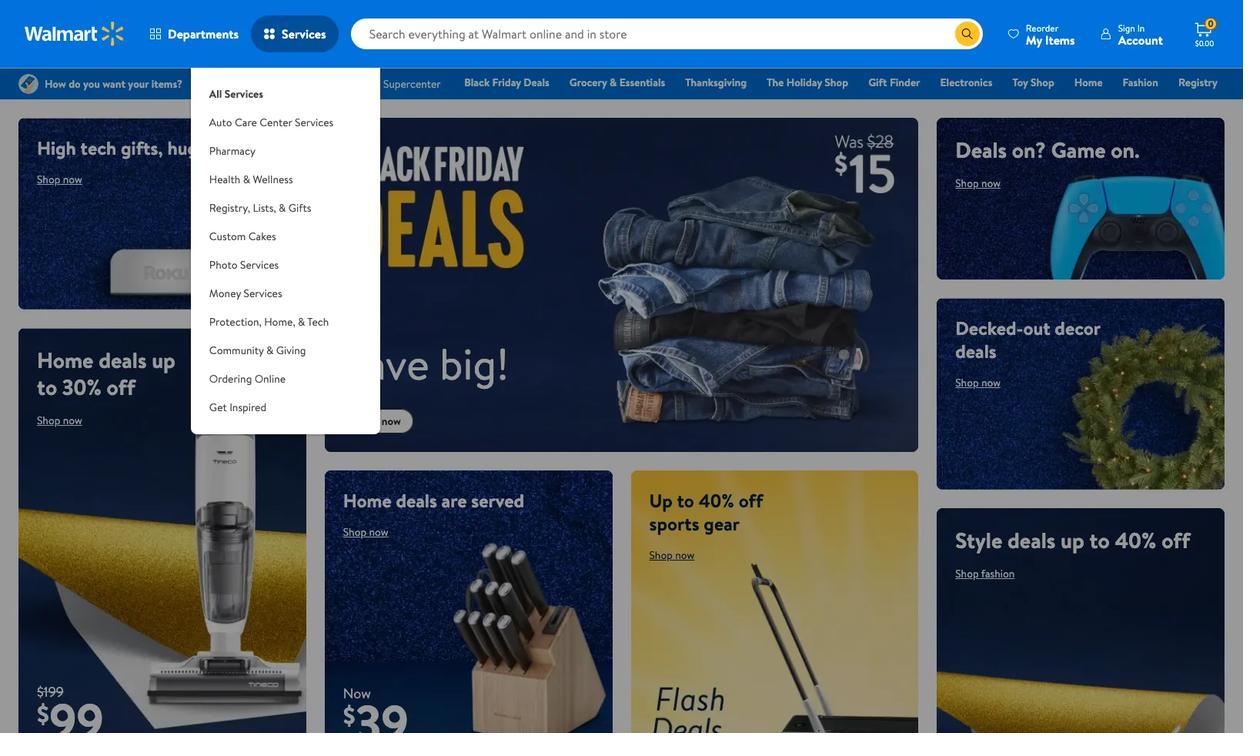 Task type: locate. For each thing, give the bounding box(es) containing it.
now down save
[[382, 414, 401, 429]]

services right all
[[225, 86, 263, 102]]

1 horizontal spatial deals
[[956, 135, 1008, 165]]

now
[[63, 172, 82, 187], [982, 176, 1001, 191], [982, 375, 1001, 391], [63, 412, 82, 428], [382, 414, 401, 429], [369, 524, 389, 540], [676, 548, 695, 563]]

off inside up to 40% off sports gear
[[739, 488, 764, 514]]

0 vertical spatial up
[[152, 345, 176, 375]]

ordering online button
[[191, 365, 380, 394]]

shop now link
[[37, 172, 82, 187], [956, 176, 1001, 191], [956, 375, 1001, 391], [343, 409, 414, 434], [37, 412, 82, 428], [343, 524, 389, 540], [650, 548, 695, 563]]

2 vertical spatial off
[[1162, 525, 1191, 555]]

off inside home deals up to 30% off
[[107, 372, 135, 402]]

0 horizontal spatial up
[[152, 345, 176, 375]]

lists,
[[253, 200, 276, 216]]

up for 40%
[[1061, 525, 1085, 555]]

custom cakes button
[[191, 223, 380, 251]]

services up protection, home, & tech
[[244, 286, 282, 301]]

0 vertical spatial to
[[37, 372, 57, 402]]

shop now for high tech gifts, huge savings
[[37, 172, 82, 187]]

1 vertical spatial up
[[1061, 525, 1085, 555]]

up to 40% off sports gear
[[650, 488, 764, 537]]

up for 30%
[[152, 345, 176, 375]]

services inside dropdown button
[[240, 257, 279, 273]]

30%
[[62, 372, 102, 402]]

now down decked- at the top right of page
[[982, 375, 1001, 391]]

services down the cakes
[[240, 257, 279, 273]]

0 vertical spatial deals
[[524, 75, 550, 90]]

pharmacy button
[[191, 137, 380, 166]]

shop now for home deals up to 30% off
[[37, 412, 82, 428]]

toy shop link
[[1006, 74, 1062, 91]]

now
[[343, 684, 371, 704]]

health & wellness button
[[191, 166, 380, 194]]

2 vertical spatial home
[[343, 488, 392, 514]]

1 vertical spatial to
[[677, 488, 695, 514]]

0 vertical spatial 40%
[[699, 488, 735, 514]]

decked-
[[956, 315, 1024, 341]]

shop
[[825, 75, 849, 90], [1031, 75, 1055, 90], [37, 172, 60, 187], [956, 176, 979, 191], [956, 375, 979, 391], [37, 412, 60, 428], [356, 414, 379, 429], [343, 524, 367, 540], [650, 548, 673, 563], [956, 566, 979, 581]]

& left gifts
[[279, 200, 286, 216]]

now down 30%
[[63, 412, 82, 428]]

shop now for decked-out decor deals
[[956, 375, 1001, 391]]

& inside "dropdown button"
[[243, 172, 250, 187]]

off
[[107, 372, 135, 402], [739, 488, 764, 514], [1162, 525, 1191, 555]]

style
[[956, 525, 1003, 555]]

black friday deals
[[465, 75, 550, 90]]

1 horizontal spatial home
[[343, 488, 392, 514]]

shop now link for save big!
[[343, 409, 414, 434]]

0 vertical spatial home
[[1075, 75, 1103, 90]]

debit
[[1126, 96, 1153, 112]]

now for home deals up to 30% off
[[63, 412, 82, 428]]

now for save big!
[[382, 414, 401, 429]]

auto care center services
[[209, 115, 334, 130]]

deals for style deals up to 40% off
[[1008, 525, 1056, 555]]

up
[[152, 345, 176, 375], [1061, 525, 1085, 555]]

deals on? game on.
[[956, 135, 1140, 165]]

shop now for save big!
[[356, 414, 401, 429]]

registry,
[[209, 200, 250, 216]]

now for home deals are served
[[369, 524, 389, 540]]

services up all services link
[[282, 25, 326, 42]]

home
[[1075, 75, 1103, 90], [37, 345, 94, 375], [343, 488, 392, 514]]

registry link
[[1172, 74, 1225, 91]]

home deals up to 30% off
[[37, 345, 176, 402]]

1 horizontal spatial off
[[739, 488, 764, 514]]

shop for style deals up to 40% off
[[956, 566, 979, 581]]

now down deals on? game on. on the right
[[982, 176, 1001, 191]]

essentials
[[620, 75, 666, 90]]

deals right friday
[[524, 75, 550, 90]]

walmart image
[[25, 22, 125, 46]]

get inspired button
[[191, 394, 380, 422]]

thanksgiving
[[686, 75, 747, 90]]

$ for home deals are served
[[343, 699, 356, 733]]

shop for save big!
[[356, 414, 379, 429]]

home link
[[1068, 74, 1110, 91]]

black
[[465, 75, 490, 90]]

items
[[1046, 31, 1076, 48]]

community & giving button
[[191, 337, 380, 365]]

1 vertical spatial home
[[37, 345, 94, 375]]

health & wellness
[[209, 172, 293, 187]]

now down "sports"
[[676, 548, 695, 563]]

off for style
[[1162, 525, 1191, 555]]

all services link
[[191, 68, 380, 109]]

1 vertical spatial 40%
[[1116, 525, 1157, 555]]

home,
[[264, 314, 296, 330]]

0 vertical spatial off
[[107, 372, 135, 402]]

0 horizontal spatial $
[[37, 697, 49, 731]]

gifts,
[[121, 135, 163, 161]]

to for home
[[37, 372, 57, 402]]

save
[[343, 333, 429, 394]]

$
[[37, 697, 49, 731], [343, 699, 356, 733]]

home for home
[[1075, 75, 1103, 90]]

high tech gifts, huge savings
[[37, 135, 270, 161]]

gift
[[869, 75, 888, 90]]

care
[[235, 115, 257, 130]]

0 horizontal spatial 40%
[[699, 488, 735, 514]]

& for giving
[[267, 343, 274, 358]]

now for decked-out decor deals
[[982, 375, 1001, 391]]

services inside popup button
[[282, 25, 326, 42]]

gear
[[704, 511, 740, 537]]

now dollar 39 null group
[[325, 684, 409, 733]]

1 horizontal spatial to
[[677, 488, 695, 514]]

deals
[[524, 75, 550, 90], [956, 135, 1008, 165]]

style deals up to 40% off
[[956, 525, 1191, 555]]

finder
[[890, 75, 921, 90]]

shop now for up to 40% off sports gear
[[650, 548, 695, 563]]

2 horizontal spatial to
[[1090, 525, 1110, 555]]

my
[[1027, 31, 1043, 48]]

shop now link for high tech gifts, huge savings
[[37, 172, 82, 187]]

now down home deals are served
[[369, 524, 389, 540]]

sign
[[1119, 21, 1136, 34]]

community
[[209, 343, 264, 358]]

tech
[[308, 314, 329, 330]]

grocery
[[570, 75, 607, 90]]

shop for home deals are served
[[343, 524, 367, 540]]

deals left on?
[[956, 135, 1008, 165]]

to
[[37, 372, 57, 402], [677, 488, 695, 514], [1090, 525, 1110, 555]]

$ for home deals up to 30% off
[[37, 697, 49, 731]]

to inside home deals up to 30% off
[[37, 372, 57, 402]]

inspired
[[230, 400, 267, 415]]

reorder
[[1027, 21, 1059, 34]]

decor
[[1055, 315, 1101, 341]]

0 horizontal spatial to
[[37, 372, 57, 402]]

one debit link
[[1094, 96, 1159, 112]]

online
[[255, 371, 286, 387]]

$ inside group
[[37, 697, 49, 731]]

the holiday shop
[[767, 75, 849, 90]]

departments button
[[137, 15, 251, 52]]

walmart+ link
[[1166, 96, 1225, 112]]

the
[[767, 75, 784, 90]]

& for essentials
[[610, 75, 617, 90]]

1 horizontal spatial up
[[1061, 525, 1085, 555]]

get
[[209, 400, 227, 415]]

shop for deals on? game on.
[[956, 176, 979, 191]]

2 horizontal spatial off
[[1162, 525, 1191, 555]]

& right health
[[243, 172, 250, 187]]

shop now link for home deals are served
[[343, 524, 389, 540]]

1 horizontal spatial 40%
[[1116, 525, 1157, 555]]

up inside home deals up to 30% off
[[152, 345, 176, 375]]

0 horizontal spatial off
[[107, 372, 135, 402]]

$ inside now dollar 39 null group
[[343, 699, 356, 733]]

all services
[[209, 86, 263, 102]]

& right grocery
[[610, 75, 617, 90]]

& left giving
[[267, 343, 274, 358]]

2 vertical spatial to
[[1090, 525, 1110, 555]]

& left tech
[[298, 314, 305, 330]]

1 horizontal spatial $
[[343, 699, 356, 733]]

0 horizontal spatial home
[[37, 345, 94, 375]]

0 horizontal spatial deals
[[524, 75, 550, 90]]

auto care center services button
[[191, 109, 380, 137]]

grocery & essentials link
[[563, 74, 673, 91]]

now for deals on? game on.
[[982, 176, 1001, 191]]

deals for home deals are served
[[396, 488, 437, 514]]

now down high
[[63, 172, 82, 187]]

health
[[209, 172, 241, 187]]

friday
[[493, 75, 521, 90]]

deals inside home deals up to 30% off
[[99, 345, 147, 375]]

1 vertical spatial off
[[739, 488, 764, 514]]

shop now link for decked-out decor deals
[[956, 375, 1001, 391]]

2 horizontal spatial home
[[1075, 75, 1103, 90]]

1 vertical spatial deals
[[956, 135, 1008, 165]]

home inside home deals up to 30% off
[[37, 345, 94, 375]]



Task type: describe. For each thing, give the bounding box(es) containing it.
services for all services
[[225, 86, 263, 102]]

served
[[472, 488, 524, 514]]

home deals are served
[[343, 488, 524, 514]]

protection, home, & tech
[[209, 314, 329, 330]]

ordering
[[209, 371, 252, 387]]

center
[[260, 115, 292, 130]]

all
[[209, 86, 222, 102]]

shop now link for home deals up to 30% off
[[37, 412, 82, 428]]

services for photo services
[[240, 257, 279, 273]]

fashion link
[[1116, 74, 1166, 91]]

shop now link for deals on? game on.
[[956, 176, 1001, 191]]

services button
[[251, 15, 339, 52]]

protection,
[[209, 314, 262, 330]]

are
[[442, 488, 467, 514]]

high
[[37, 135, 76, 161]]

shop fashion
[[956, 566, 1015, 581]]

now for up to 40% off sports gear
[[676, 548, 695, 563]]

tech
[[81, 135, 116, 161]]

Walmart Site-Wide search field
[[351, 18, 983, 49]]

holiday
[[787, 75, 823, 90]]

& for wellness
[[243, 172, 250, 187]]

custom cakes
[[209, 229, 276, 244]]

photo services button
[[191, 251, 380, 280]]

decked-out decor deals
[[956, 315, 1101, 364]]

custom
[[209, 229, 246, 244]]

community & giving
[[209, 343, 306, 358]]

money services
[[209, 286, 282, 301]]

shop for decked-out decor deals
[[956, 375, 979, 391]]

on?
[[1013, 135, 1047, 165]]

deals for home deals up to 30% off
[[99, 345, 147, 375]]

shop fashion link
[[956, 566, 1015, 581]]

auto
[[209, 115, 232, 130]]

home for home deals are served
[[343, 488, 392, 514]]

to for style
[[1090, 525, 1110, 555]]

home for home deals up to 30% off
[[37, 345, 94, 375]]

grocery & essentials
[[570, 75, 666, 90]]

shop for home deals up to 30% off
[[37, 412, 60, 428]]

registry, lists, & gifts
[[209, 200, 311, 216]]

cakes
[[249, 229, 276, 244]]

savings
[[212, 135, 270, 161]]

40% inside up to 40% off sports gear
[[699, 488, 735, 514]]

huge
[[168, 135, 208, 161]]

black friday deals link
[[458, 74, 557, 91]]

shop for up to 40% off sports gear
[[650, 548, 673, 563]]

up
[[650, 488, 673, 514]]

on.
[[1112, 135, 1140, 165]]

one
[[1100, 96, 1124, 112]]

now for high tech gifts, huge savings
[[63, 172, 82, 187]]

gift finder link
[[862, 74, 928, 91]]

sign in account
[[1119, 21, 1164, 48]]

registry, lists, & gifts button
[[191, 194, 380, 223]]

fashion
[[982, 566, 1015, 581]]

shop for high tech gifts, huge savings
[[37, 172, 60, 187]]

gift finder
[[869, 75, 921, 90]]

toy
[[1013, 75, 1029, 90]]

services right "center"
[[295, 115, 334, 130]]

search icon image
[[962, 28, 974, 40]]

giving
[[276, 343, 306, 358]]

fashion
[[1123, 75, 1159, 90]]

shop inside "link"
[[825, 75, 849, 90]]

electronics
[[941, 75, 993, 90]]

shop now for deals on? game on.
[[956, 176, 1001, 191]]

registry
[[1179, 75, 1218, 90]]

in
[[1138, 21, 1146, 34]]

registry one debit
[[1100, 75, 1218, 112]]

account
[[1119, 31, 1164, 48]]

electronics link
[[934, 74, 1000, 91]]

to inside up to 40% off sports gear
[[677, 488, 695, 514]]

off for home
[[107, 372, 135, 402]]

reorder my items
[[1027, 21, 1076, 48]]

get inspired
[[209, 400, 267, 415]]

pharmacy
[[209, 143, 256, 159]]

was dollar $199, now dollar 99 group
[[18, 683, 104, 733]]

gifts
[[289, 200, 311, 216]]

sports
[[650, 511, 700, 537]]

photo services
[[209, 257, 279, 273]]

departments
[[168, 25, 239, 42]]

thanksgiving link
[[679, 74, 754, 91]]

Search search field
[[351, 18, 983, 49]]

deals inside decked-out decor deals
[[956, 338, 997, 364]]

shop now link for up to 40% off sports gear
[[650, 548, 695, 563]]

game
[[1052, 135, 1107, 165]]

0 $0.00
[[1196, 17, 1215, 49]]

money
[[209, 286, 241, 301]]

protection, home, & tech button
[[191, 308, 380, 337]]

0
[[1209, 17, 1214, 30]]

services for money services
[[244, 286, 282, 301]]

walmart+
[[1173, 96, 1218, 112]]

ordering online
[[209, 371, 286, 387]]

shop now for home deals are served
[[343, 524, 389, 540]]



Task type: vqa. For each thing, say whether or not it's contained in the screenshot.
the Specifications icon
no



